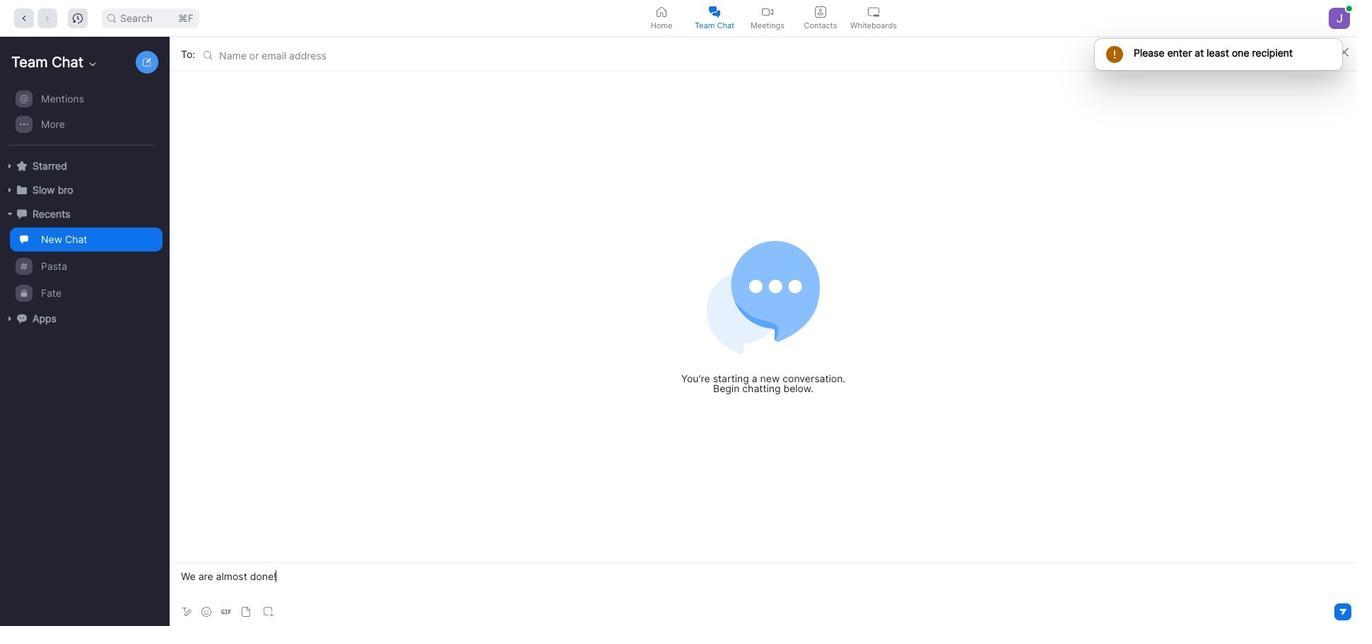 Task type: vqa. For each thing, say whether or not it's contained in the screenshot.
the topmost Triangle Right icon
no



Task type: describe. For each thing, give the bounding box(es) containing it.
slow bro tree item
[[6, 178, 163, 202]]

star image
[[17, 161, 27, 171]]

home small image
[[656, 6, 667, 17]]

chat image
[[17, 209, 27, 219]]

new image
[[143, 58, 151, 66]]

apps tree item
[[6, 307, 163, 331]]

close image
[[1340, 48, 1349, 57]]

chat image
[[17, 209, 27, 219]]

send image
[[1338, 609, 1348, 616]]

profile contact image
[[815, 6, 826, 17]]

recents tree item
[[6, 202, 163, 226]]

format image
[[181, 607, 192, 618]]

screenshot image
[[264, 607, 274, 617]]

star image
[[17, 161, 27, 171]]

screenshot image
[[264, 607, 274, 617]]

format image
[[181, 607, 192, 618]]

magnifier image
[[204, 51, 212, 59]]



Task type: locate. For each thing, give the bounding box(es) containing it.
magnifier image
[[107, 14, 116, 22], [107, 14, 116, 22], [204, 51, 212, 59]]

triangle right image
[[6, 162, 14, 170], [6, 210, 14, 218], [6, 315, 14, 323], [6, 315, 14, 323]]

please enter at least one recipient element
[[1134, 46, 1335, 60]]

send image
[[1338, 609, 1348, 616]]

chatbot image
[[17, 314, 27, 324], [17, 314, 27, 324]]

profile contact image
[[815, 6, 826, 17]]

home small image
[[656, 6, 667, 17]]

triangle right image
[[6, 162, 14, 170], [6, 186, 14, 194], [6, 186, 14, 194], [6, 210, 14, 218]]

recents group
[[0, 226, 163, 307]]

group
[[0, 86, 163, 146]]

team chat image
[[709, 6, 720, 17]]

close image
[[1340, 48, 1349, 57]]

starred tree item
[[6, 154, 163, 178]]

None text field
[[219, 49, 222, 62]]

tree
[[0, 85, 167, 345]]

file image
[[241, 607, 251, 617], [241, 607, 251, 617]]

gif image
[[221, 607, 231, 617], [221, 607, 231, 617]]

team chat image
[[709, 6, 720, 17]]

whiteboard small image
[[868, 6, 879, 17], [868, 6, 879, 17]]

chevron down small image
[[87, 59, 98, 70]]

chevron down small image
[[87, 59, 98, 70]]

new image
[[143, 58, 151, 66]]

emoji image
[[201, 607, 211, 617], [201, 607, 211, 617]]

folder image
[[17, 185, 27, 195], [17, 185, 27, 195]]

chevron left small image
[[19, 13, 29, 23], [19, 13, 29, 23]]

alert circle image
[[1106, 46, 1123, 63], [1106, 46, 1123, 63]]

history image
[[73, 13, 83, 23], [73, 13, 83, 23]]

online image
[[1347, 5, 1352, 11], [1347, 5, 1352, 11]]

video on image
[[762, 6, 773, 17], [762, 6, 773, 17]]

tab list
[[635, 0, 900, 36]]



